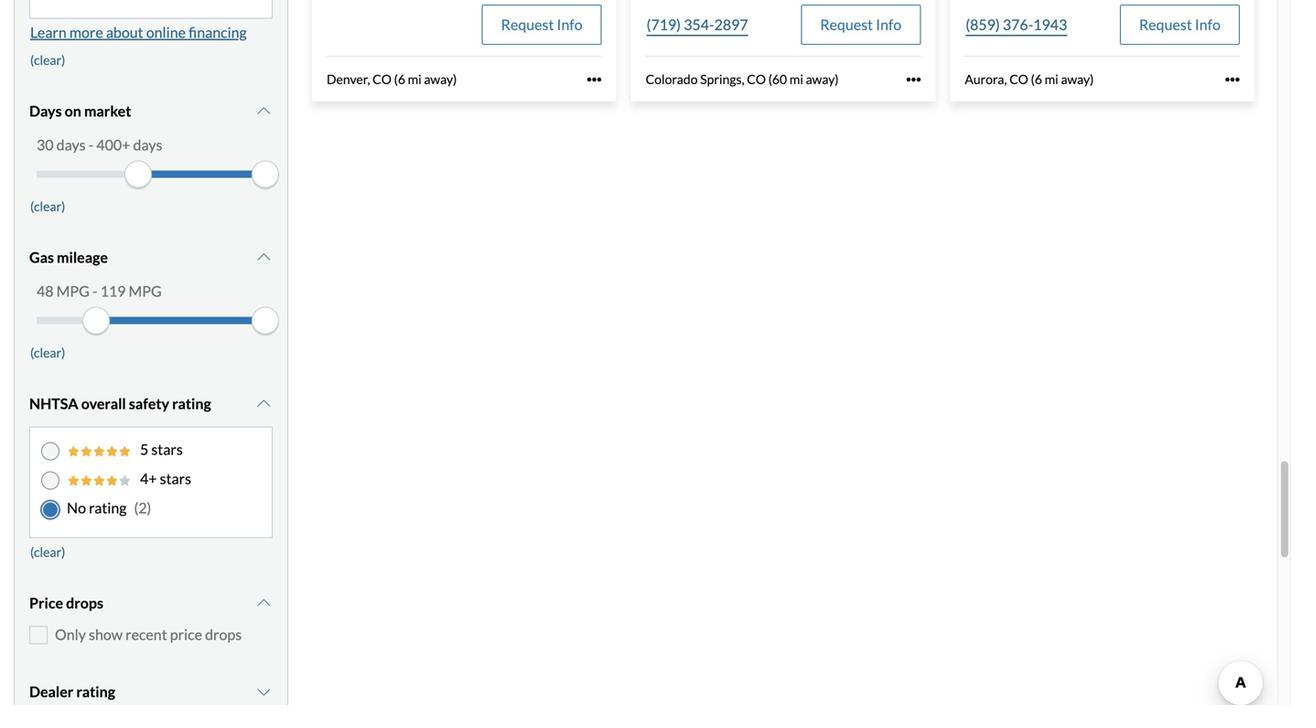 Task type: describe. For each thing, give the bounding box(es) containing it.
aurora, co (6 mi away)
[[965, 72, 1094, 87]]

rating for dealer rating
[[76, 683, 115, 701]]

days
[[29, 102, 62, 120]]

online
[[146, 23, 186, 41]]

nhtsa
[[29, 395, 78, 413]]

mi for request info
[[408, 72, 422, 87]]

drops inside dropdown button
[[66, 594, 103, 612]]

4+
[[140, 470, 157, 488]]

(2)
[[134, 499, 151, 517]]

overall
[[81, 395, 126, 413]]

days on market button
[[29, 88, 273, 134]]

2 mpg from the left
[[129, 282, 162, 300]]

1 (clear) from the top
[[30, 52, 65, 68]]

learn more about online financing
[[30, 23, 247, 41]]

nhtsa overall safety rating button
[[29, 381, 273, 427]]

request info for (719) 354-2897
[[820, 16, 902, 34]]

4+ stars
[[140, 470, 191, 488]]

learn
[[30, 23, 67, 41]]

springs,
[[700, 72, 744, 87]]

denver, co (6 mi away)
[[327, 72, 457, 87]]

(clear) for days
[[30, 198, 65, 214]]

financing
[[189, 23, 247, 41]]

request for (719) 354-2897
[[820, 16, 873, 34]]

about
[[106, 23, 143, 41]]

on
[[65, 102, 81, 120]]

(clear) button for nhtsa
[[29, 538, 66, 566]]

chevron down image inside price drops dropdown button
[[255, 596, 273, 611]]

rating for no rating (2)
[[89, 499, 127, 517]]

(60
[[768, 72, 787, 87]]

1 request info button from the left
[[482, 5, 602, 45]]

376-
[[1003, 16, 1033, 34]]

price
[[170, 626, 202, 644]]

info for (719) 354-2897
[[876, 16, 902, 34]]

2 mi from the left
[[790, 72, 803, 87]]

away) for (859)
[[1061, 72, 1094, 87]]

only
[[55, 626, 86, 644]]

show
[[89, 626, 123, 644]]

gas mileage button
[[29, 235, 273, 280]]

1 vertical spatial drops
[[205, 626, 242, 644]]

colorado
[[646, 72, 698, 87]]

ellipsis h image
[[587, 72, 602, 87]]

ellipsis h image for (859) 376-1943
[[1225, 72, 1240, 87]]

1 info from the left
[[557, 16, 583, 34]]

1 request from the left
[[501, 16, 554, 34]]

colorado springs, co (60 mi away)
[[646, 72, 839, 87]]

(clear) for gas
[[30, 345, 65, 360]]

mi for (859) 376-1943
[[1045, 72, 1059, 87]]

chevron down image for mileage
[[255, 250, 273, 265]]

market
[[84, 102, 131, 120]]

2 co from the left
[[747, 72, 766, 87]]

stars for 5 stars
[[151, 440, 183, 458]]

30 days - 400+ days
[[37, 136, 162, 154]]

(719) 354-2897
[[647, 16, 748, 34]]

(clear) button for gas
[[29, 339, 66, 366]]

(6 for request info
[[394, 72, 405, 87]]

5
[[140, 440, 149, 458]]

chevron down image for safety
[[255, 397, 273, 411]]

1 request info from the left
[[501, 16, 583, 34]]

only show recent price drops
[[55, 626, 242, 644]]

ellipsis h image for (719) 354-2897
[[906, 72, 921, 87]]

price drops
[[29, 594, 103, 612]]

no
[[67, 499, 86, 517]]

- for 119
[[92, 282, 97, 300]]

(6 for (859) 376-1943
[[1031, 72, 1042, 87]]

dealer rating button
[[29, 669, 273, 706]]

price drops button
[[29, 581, 273, 626]]

no rating (2)
[[67, 499, 151, 517]]



Task type: vqa. For each thing, say whether or not it's contained in the screenshot.
3rd Request Info from right
yes



Task type: locate. For each thing, give the bounding box(es) containing it.
2 vertical spatial rating
[[76, 683, 115, 701]]

1 vertical spatial chevron down image
[[255, 397, 273, 411]]

2 days from the left
[[133, 136, 162, 154]]

request
[[501, 16, 554, 34], [820, 16, 873, 34], [1139, 16, 1192, 34]]

1 horizontal spatial drops
[[205, 626, 242, 644]]

(clear) button up nhtsa
[[29, 339, 66, 366]]

chevron down image for rating
[[255, 685, 273, 700]]

1 horizontal spatial (6
[[1031, 72, 1042, 87]]

dealer
[[29, 683, 73, 701]]

3 co from the left
[[1010, 72, 1029, 87]]

drops right price
[[205, 626, 242, 644]]

2 horizontal spatial request info
[[1139, 16, 1221, 34]]

(clear) down learn
[[30, 52, 65, 68]]

354-
[[684, 16, 714, 34]]

119
[[100, 282, 126, 300]]

rating right dealer
[[76, 683, 115, 701]]

2 (clear) button from the top
[[29, 193, 66, 220]]

rating inside nhtsa overall safety rating dropdown button
[[172, 395, 211, 413]]

0 vertical spatial chevron down image
[[255, 250, 273, 265]]

2 request info from the left
[[820, 16, 902, 34]]

1 vertical spatial rating
[[89, 499, 127, 517]]

mpg right 48
[[56, 282, 90, 300]]

3 request info button from the left
[[1120, 5, 1240, 45]]

0 horizontal spatial ellipsis h image
[[906, 72, 921, 87]]

chevron down image for market
[[255, 104, 273, 118]]

stars right 4+
[[160, 470, 191, 488]]

1 away) from the left
[[424, 72, 457, 87]]

days down days on market dropdown button
[[133, 136, 162, 154]]

1 horizontal spatial days
[[133, 136, 162, 154]]

(859) 376-1943 button
[[965, 5, 1068, 45]]

gas mileage
[[29, 248, 108, 266]]

-
[[88, 136, 94, 154], [92, 282, 97, 300]]

1 (clear) button from the top
[[29, 46, 66, 74]]

0 horizontal spatial (6
[[394, 72, 405, 87]]

chevron down image
[[255, 250, 273, 265], [255, 685, 273, 700]]

co for (859) 376-1943
[[1010, 72, 1029, 87]]

rating right safety
[[172, 395, 211, 413]]

ellipsis h image
[[906, 72, 921, 87], [1225, 72, 1240, 87]]

4 (clear) button from the top
[[29, 538, 66, 566]]

(719) 354-2897 button
[[646, 5, 749, 45]]

2 horizontal spatial away)
[[1061, 72, 1094, 87]]

1 mpg from the left
[[56, 282, 90, 300]]

(clear) up nhtsa
[[30, 345, 65, 360]]

2 horizontal spatial mi
[[1045, 72, 1059, 87]]

2 (6 from the left
[[1031, 72, 1042, 87]]

mileage
[[57, 248, 108, 266]]

learn more about online financing button
[[29, 19, 248, 46]]

3 (clear) button from the top
[[29, 339, 66, 366]]

co left (60
[[747, 72, 766, 87]]

1 (6 from the left
[[394, 72, 405, 87]]

1 vertical spatial -
[[92, 282, 97, 300]]

mi right (60
[[790, 72, 803, 87]]

2 ellipsis h image from the left
[[1225, 72, 1240, 87]]

denver,
[[327, 72, 370, 87]]

nhtsa overall safety rating
[[29, 395, 211, 413]]

(clear) button down learn
[[29, 46, 66, 74]]

0 horizontal spatial days
[[56, 136, 86, 154]]

1 chevron down image from the top
[[255, 104, 273, 118]]

1 vertical spatial chevron down image
[[255, 685, 273, 700]]

price
[[29, 594, 63, 612]]

1 chevron down image from the top
[[255, 250, 273, 265]]

3 info from the left
[[1195, 16, 1221, 34]]

0 vertical spatial drops
[[66, 594, 103, 612]]

request info
[[501, 16, 583, 34], [820, 16, 902, 34], [1139, 16, 1221, 34]]

48 mpg - 119 mpg
[[37, 282, 162, 300]]

0 horizontal spatial request
[[501, 16, 554, 34]]

2 horizontal spatial co
[[1010, 72, 1029, 87]]

stars for 4+ stars
[[160, 470, 191, 488]]

2 request from the left
[[820, 16, 873, 34]]

(719)
[[647, 16, 681, 34]]

3 mi from the left
[[1045, 72, 1059, 87]]

2 horizontal spatial info
[[1195, 16, 1221, 34]]

3 (clear) from the top
[[30, 345, 65, 360]]

mpg
[[56, 282, 90, 300], [129, 282, 162, 300]]

chevron down image inside dealer rating dropdown button
[[255, 685, 273, 700]]

rating right no
[[89, 499, 127, 517]]

days
[[56, 136, 86, 154], [133, 136, 162, 154]]

2 chevron down image from the top
[[255, 685, 273, 700]]

1943
[[1033, 16, 1067, 34]]

(clear)
[[30, 52, 65, 68], [30, 198, 65, 214], [30, 345, 65, 360], [30, 544, 65, 560]]

gas
[[29, 248, 54, 266]]

request info for (859) 376-1943
[[1139, 16, 1221, 34]]

0 vertical spatial rating
[[172, 395, 211, 413]]

0 horizontal spatial mi
[[408, 72, 422, 87]]

1 co from the left
[[373, 72, 392, 87]]

more
[[69, 23, 103, 41]]

4 (clear) from the top
[[30, 544, 65, 560]]

(clear) button
[[29, 46, 66, 74], [29, 193, 66, 220], [29, 339, 66, 366], [29, 538, 66, 566]]

0 vertical spatial stars
[[151, 440, 183, 458]]

48
[[37, 282, 54, 300]]

1 horizontal spatial ellipsis h image
[[1225, 72, 1240, 87]]

(clear) button up gas
[[29, 193, 66, 220]]

2 away) from the left
[[806, 72, 839, 87]]

co for request info
[[373, 72, 392, 87]]

0 horizontal spatial request info
[[501, 16, 583, 34]]

2 horizontal spatial request
[[1139, 16, 1192, 34]]

5 stars
[[140, 440, 183, 458]]

2 chevron down image from the top
[[255, 397, 273, 411]]

3 request info from the left
[[1139, 16, 1221, 34]]

away) for request
[[424, 72, 457, 87]]

mi down 1943
[[1045, 72, 1059, 87]]

days right 30
[[56, 136, 86, 154]]

2897
[[714, 16, 748, 34]]

request for (859) 376-1943
[[1139, 16, 1192, 34]]

chevron down image
[[255, 104, 273, 118], [255, 397, 273, 411], [255, 596, 273, 611]]

1 horizontal spatial request info
[[820, 16, 902, 34]]

(859) 376-1943
[[966, 16, 1067, 34]]

drops
[[66, 594, 103, 612], [205, 626, 242, 644]]

1 days from the left
[[56, 136, 86, 154]]

1 horizontal spatial mi
[[790, 72, 803, 87]]

chevron down image inside gas mileage dropdown button
[[255, 250, 273, 265]]

co right denver,
[[373, 72, 392, 87]]

rating
[[172, 395, 211, 413], [89, 499, 127, 517], [76, 683, 115, 701]]

info for (859) 376-1943
[[1195, 16, 1221, 34]]

1 horizontal spatial info
[[876, 16, 902, 34]]

1 horizontal spatial co
[[747, 72, 766, 87]]

(clear) up price
[[30, 544, 65, 560]]

co right aurora,
[[1010, 72, 1029, 87]]

- left 119 at left
[[92, 282, 97, 300]]

0 horizontal spatial request info button
[[482, 5, 602, 45]]

0 horizontal spatial drops
[[66, 594, 103, 612]]

request info button
[[482, 5, 602, 45], [801, 5, 921, 45], [1120, 5, 1240, 45]]

1 ellipsis h image from the left
[[906, 72, 921, 87]]

rating inside dealer rating dropdown button
[[76, 683, 115, 701]]

(clear) button for days
[[29, 193, 66, 220]]

(6 right denver,
[[394, 72, 405, 87]]

request info button for (859) 376-1943
[[1120, 5, 1240, 45]]

aurora,
[[965, 72, 1007, 87]]

drops up only
[[66, 594, 103, 612]]

chevron down image inside nhtsa overall safety rating dropdown button
[[255, 397, 273, 411]]

mpg right 119 at left
[[129, 282, 162, 300]]

0 vertical spatial chevron down image
[[255, 104, 273, 118]]

- for 400+
[[88, 136, 94, 154]]

2 vertical spatial chevron down image
[[255, 596, 273, 611]]

(859)
[[966, 16, 1000, 34]]

3 chevron down image from the top
[[255, 596, 273, 611]]

0 horizontal spatial away)
[[424, 72, 457, 87]]

stars
[[151, 440, 183, 458], [160, 470, 191, 488]]

2 horizontal spatial request info button
[[1120, 5, 1240, 45]]

1 horizontal spatial request
[[820, 16, 873, 34]]

2 info from the left
[[876, 16, 902, 34]]

request info button for (719) 354-2897
[[801, 5, 921, 45]]

mi right denver,
[[408, 72, 422, 87]]

1 horizontal spatial request info button
[[801, 5, 921, 45]]

0 horizontal spatial co
[[373, 72, 392, 87]]

2 (clear) from the top
[[30, 198, 65, 214]]

info
[[557, 16, 583, 34], [876, 16, 902, 34], [1195, 16, 1221, 34]]

co
[[373, 72, 392, 87], [747, 72, 766, 87], [1010, 72, 1029, 87]]

0 horizontal spatial mpg
[[56, 282, 90, 300]]

stars right the 5
[[151, 440, 183, 458]]

1 vertical spatial stars
[[160, 470, 191, 488]]

30
[[37, 136, 54, 154]]

1 horizontal spatial away)
[[806, 72, 839, 87]]

days on market
[[29, 102, 131, 120]]

away)
[[424, 72, 457, 87], [806, 72, 839, 87], [1061, 72, 1094, 87]]

(clear) up gas
[[30, 198, 65, 214]]

3 away) from the left
[[1061, 72, 1094, 87]]

0 vertical spatial -
[[88, 136, 94, 154]]

1 horizontal spatial mpg
[[129, 282, 162, 300]]

3 request from the left
[[1139, 16, 1192, 34]]

(clear) for nhtsa
[[30, 544, 65, 560]]

dealer rating
[[29, 683, 115, 701]]

chevron down image inside days on market dropdown button
[[255, 104, 273, 118]]

recent
[[125, 626, 167, 644]]

(6
[[394, 72, 405, 87], [1031, 72, 1042, 87]]

mi
[[408, 72, 422, 87], [790, 72, 803, 87], [1045, 72, 1059, 87]]

safety
[[129, 395, 169, 413]]

(6 right aurora,
[[1031, 72, 1042, 87]]

- left 400+
[[88, 136, 94, 154]]

(clear) button up price
[[29, 538, 66, 566]]

1 mi from the left
[[408, 72, 422, 87]]

400+
[[96, 136, 130, 154]]

0 horizontal spatial info
[[557, 16, 583, 34]]

2 request info button from the left
[[801, 5, 921, 45]]



